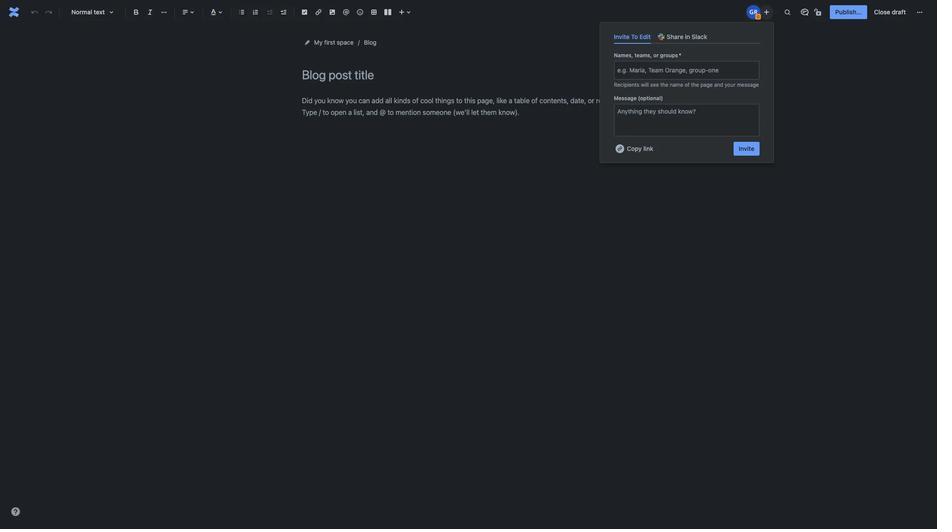 Task type: describe. For each thing, give the bounding box(es) containing it.
normal
[[71, 8, 92, 16]]

indent tab image
[[278, 7, 289, 17]]

first
[[325, 39, 336, 46]]

align left image
[[180, 7, 191, 17]]

bullet list ⌘⇧8 image
[[237, 7, 247, 17]]

invite for invite to edit
[[614, 33, 630, 40]]

help image
[[10, 507, 21, 518]]

add image, video, or file image
[[327, 7, 338, 17]]

2 the from the left
[[692, 82, 700, 88]]

see
[[651, 82, 660, 88]]

e.g.
[[618, 67, 628, 74]]

page
[[701, 82, 713, 88]]

my
[[314, 39, 323, 46]]

Main content area, start typing to enter text. text field
[[302, 95, 632, 119]]

bold ⌘b image
[[131, 7, 142, 17]]

publish... button
[[831, 5, 868, 19]]

blog link
[[364, 37, 377, 48]]

link image
[[314, 7, 324, 17]]

my first space link
[[314, 37, 354, 48]]

close draft
[[875, 8, 907, 16]]

groups
[[661, 52, 679, 59]]

more image
[[915, 7, 926, 17]]

of
[[685, 82, 690, 88]]

invite to edit image
[[762, 7, 773, 17]]

*
[[680, 52, 682, 59]]

layouts image
[[383, 7, 393, 17]]

name
[[670, 82, 684, 88]]

one
[[709, 67, 719, 74]]

more formatting image
[[159, 7, 169, 17]]

normal text button
[[63, 3, 122, 22]]

copy link button
[[614, 142, 655, 156]]

share in slack
[[667, 33, 708, 40]]

link
[[644, 145, 654, 153]]

names, teams, or groups *
[[614, 52, 682, 59]]

recipients
[[614, 82, 640, 88]]

group-
[[690, 67, 709, 74]]

Message (optional) text field
[[614, 104, 760, 137]]

edit
[[640, 33, 651, 40]]

numbered list ⌘⇧7 image
[[251, 7, 261, 17]]

1 the from the left
[[661, 82, 669, 88]]

invite for invite
[[739, 145, 755, 153]]

Blog post title text field
[[302, 68, 632, 82]]

blog
[[364, 39, 377, 46]]



Task type: locate. For each thing, give the bounding box(es) containing it.
tab list
[[611, 30, 764, 44]]

message (optional)
[[614, 95, 664, 102]]

orange,
[[666, 67, 688, 74]]

copy
[[627, 145, 642, 153]]

1 vertical spatial invite
[[739, 145, 755, 153]]

the
[[661, 82, 669, 88], [692, 82, 700, 88]]

my first space
[[314, 39, 354, 46]]

space
[[337, 39, 354, 46]]

publish...
[[836, 8, 863, 16]]

1 horizontal spatial the
[[692, 82, 700, 88]]

teams,
[[635, 52, 653, 59]]

e.g. maria, team orange, group-one
[[618, 67, 719, 74]]

close draft button
[[870, 5, 912, 19]]

the right see
[[661, 82, 669, 88]]

invite inside button
[[739, 145, 755, 153]]

make page full-width image
[[619, 37, 630, 48]]

tab list containing invite to edit
[[611, 30, 764, 44]]

move this blog image
[[304, 39, 311, 46]]

invite button
[[734, 142, 760, 156]]

emoji image
[[355, 7, 366, 17]]

in
[[686, 33, 691, 40]]

action item image
[[300, 7, 310, 17]]

mention image
[[341, 7, 352, 17]]

slack
[[692, 33, 708, 40]]

close
[[875, 8, 891, 16]]

and
[[715, 82, 724, 88]]

names,
[[614, 52, 634, 59]]

outdent ⇧tab image
[[264, 7, 275, 17]]

no restrictions image
[[814, 7, 825, 17]]

or
[[654, 52, 659, 59]]

normal text
[[71, 8, 105, 16]]

0 vertical spatial invite
[[614, 33, 630, 40]]

to
[[632, 33, 639, 40]]

redo ⌘⇧z image
[[43, 7, 54, 17]]

confluence image
[[7, 5, 21, 19], [7, 5, 21, 19]]

italic ⌘i image
[[145, 7, 155, 17]]

Names, teams, or groups e.g. Maria, Team Orange, group-one text field
[[618, 66, 620, 75]]

message
[[738, 82, 760, 88]]

invite
[[614, 33, 630, 40], [739, 145, 755, 153]]

find and replace image
[[783, 7, 794, 17]]

text
[[94, 8, 105, 16]]

(optional)
[[639, 95, 664, 102]]

recipients will see the name of the page and your message
[[614, 82, 760, 88]]

draft
[[893, 8, 907, 16]]

maria,
[[630, 67, 647, 74]]

table image
[[369, 7, 380, 17]]

the right of
[[692, 82, 700, 88]]

invite to edit
[[614, 33, 651, 40]]

message
[[614, 95, 637, 102]]

team
[[649, 67, 664, 74]]

share
[[667, 33, 684, 40]]

1 horizontal spatial invite
[[739, 145, 755, 153]]

will
[[641, 82, 649, 88]]

undo ⌘z image
[[30, 7, 40, 17]]

0 horizontal spatial the
[[661, 82, 669, 88]]

0 horizontal spatial invite
[[614, 33, 630, 40]]

comment icon image
[[800, 7, 811, 17]]

greg robinson image
[[748, 5, 761, 19]]

copy link
[[627, 145, 654, 153]]

your
[[725, 82, 736, 88]]



Task type: vqa. For each thing, say whether or not it's contained in the screenshot.
teams, at the top of page
yes



